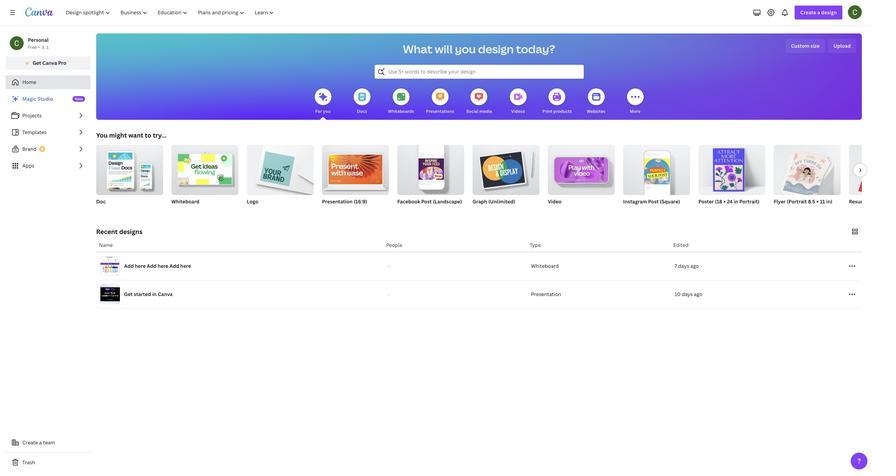 Task type: describe. For each thing, give the bounding box(es) containing it.
social
[[466, 108, 479, 114]]

10 days ago
[[675, 291, 703, 298]]

in)
[[827, 198, 833, 205]]

1 add from the left
[[124, 263, 134, 270]]

create a design button
[[795, 6, 843, 20]]

christina overa image
[[848, 5, 862, 19]]

group for presentation (16:9)
[[322, 142, 389, 195]]

group for video
[[548, 142, 615, 195]]

doc
[[96, 198, 106, 205]]

(square)
[[660, 198, 680, 205]]

studio
[[38, 96, 53, 102]]

want
[[128, 131, 143, 139]]

(landscape)
[[433, 198, 462, 205]]

websites button
[[587, 84, 606, 120]]

today?
[[516, 41, 555, 56]]

create a team
[[22, 440, 55, 446]]

graph (unlimited) group
[[473, 142, 540, 214]]

0 horizontal spatial in
[[152, 291, 157, 298]]

social media
[[466, 108, 492, 114]]

instagram post (square)
[[624, 198, 680, 205]]

facebook post (landscape)
[[398, 198, 462, 205]]

presentation for presentation
[[531, 291, 562, 298]]

apps link
[[6, 159, 91, 173]]

docs button
[[354, 84, 371, 120]]

whiteboards button
[[388, 84, 414, 120]]

upload button
[[828, 39, 857, 53]]

print products button
[[543, 84, 572, 120]]

you
[[96, 131, 108, 139]]

7
[[675, 263, 677, 270]]

add here add here add here
[[124, 263, 191, 270]]

get canva pro
[[33, 60, 66, 66]]

will
[[435, 41, 453, 56]]

video group
[[548, 142, 615, 214]]

whiteboard group
[[172, 142, 239, 214]]

recent designs
[[96, 228, 142, 236]]

trash
[[22, 460, 35, 466]]

magic studio
[[22, 96, 53, 102]]

docs
[[357, 108, 367, 114]]

personal
[[28, 37, 49, 43]]

to
[[145, 131, 151, 139]]

graph
[[473, 198, 487, 205]]

canva inside get canva pro button
[[42, 60, 57, 66]]

products
[[554, 108, 572, 114]]

free
[[28, 44, 37, 50]]

media
[[480, 108, 492, 114]]

websites
[[587, 108, 606, 114]]

facebook post (landscape) group
[[398, 142, 465, 214]]

doc group
[[96, 142, 163, 214]]

presentations button
[[426, 84, 454, 120]]

people
[[386, 242, 403, 249]]

edited
[[674, 242, 689, 249]]

home
[[22, 79, 36, 85]]

(18
[[715, 198, 723, 205]]

might
[[109, 131, 127, 139]]

whiteboards
[[388, 108, 414, 114]]

for you button
[[315, 84, 331, 120]]

whiteboard inside group
[[172, 198, 200, 205]]

portrait)
[[740, 198, 760, 205]]

group for doc
[[96, 142, 163, 195]]

get started in canva
[[124, 291, 173, 298]]

you might want to try...
[[96, 131, 167, 139]]

logo group
[[247, 142, 314, 214]]

new
[[75, 96, 83, 101]]

pro
[[58, 60, 66, 66]]

create a team button
[[6, 436, 91, 450]]

10
[[675, 291, 681, 298]]

graph (unlimited)
[[473, 198, 516, 205]]

days for 7
[[679, 263, 690, 270]]

projects link
[[6, 109, 91, 123]]

team
[[43, 440, 55, 446]]

custom size
[[792, 43, 820, 49]]

create for create a design
[[801, 9, 817, 16]]

videos
[[512, 108, 525, 114]]

designs
[[119, 228, 142, 236]]

in inside poster (18 × 24 in portrait) group
[[734, 198, 739, 205]]

flyer
[[774, 198, 786, 205]]

custom
[[792, 43, 810, 49]]

recent
[[96, 228, 118, 236]]

presentation (16:9)
[[322, 198, 367, 205]]

projects
[[22, 112, 42, 119]]

social media button
[[466, 84, 492, 120]]

get for get started in canva
[[124, 291, 133, 298]]

-- for presentation
[[388, 293, 390, 296]]

group for resume
[[850, 145, 874, 195]]

group for instagram post (square)
[[624, 142, 690, 195]]



Task type: vqa. For each thing, say whether or not it's contained in the screenshot.
top 'a'
yes



Task type: locate. For each thing, give the bounding box(es) containing it.
here
[[135, 263, 146, 270], [158, 263, 168, 270], [180, 263, 191, 270]]

0 horizontal spatial post
[[421, 198, 432, 205]]

instagram
[[624, 198, 647, 205]]

create a design
[[801, 9, 837, 16]]

post inside "group"
[[421, 198, 432, 205]]

1 horizontal spatial post
[[649, 198, 659, 205]]

7 days ago
[[675, 263, 699, 270]]

design up search search box
[[478, 41, 514, 56]]

2 here from the left
[[158, 263, 168, 270]]

1 horizontal spatial canva
[[158, 291, 173, 298]]

a for team
[[39, 440, 42, 446]]

0 vertical spatial in
[[734, 198, 739, 205]]

group for poster (18 × 24 in portrait)
[[699, 142, 766, 195]]

1 × from the left
[[724, 198, 726, 205]]

-- for whiteboard
[[388, 265, 390, 268]]

1 horizontal spatial you
[[455, 41, 476, 56]]

0 vertical spatial you
[[455, 41, 476, 56]]

brand
[[22, 146, 37, 152]]

create left the team
[[22, 440, 38, 446]]

0 horizontal spatial you
[[323, 108, 331, 114]]

ago right 7 at right
[[691, 263, 699, 270]]

post for facebook
[[421, 198, 432, 205]]

video
[[548, 198, 562, 205]]

poster
[[699, 198, 714, 205]]

2 add from the left
[[147, 263, 157, 270]]

3 here from the left
[[180, 263, 191, 270]]

custom size button
[[786, 39, 826, 53]]

1
[[46, 44, 49, 50]]

0 vertical spatial ago
[[691, 263, 699, 270]]

group for graph (unlimited)
[[473, 142, 540, 195]]

print
[[543, 108, 553, 114]]

apps
[[22, 163, 34, 169]]

flyer (portrait 8.5 × 11 in)
[[774, 198, 833, 205]]

list
[[6, 92, 91, 173]]

1 vertical spatial create
[[22, 440, 38, 446]]

0 vertical spatial get
[[33, 60, 41, 66]]

try...
[[153, 131, 167, 139]]

a left the team
[[39, 440, 42, 446]]

resume group
[[850, 145, 874, 214]]

presentations
[[426, 108, 454, 114]]

presentation
[[322, 198, 353, 205], [531, 291, 562, 298]]

0 vertical spatial design
[[822, 9, 837, 16]]

templates link
[[6, 126, 91, 139]]

poster (18 × 24 in portrait) group
[[699, 142, 766, 214]]

presentation (16:9) group
[[322, 142, 389, 214]]

a inside create a team button
[[39, 440, 42, 446]]

1 vertical spatial presentation
[[531, 291, 562, 298]]

ago right 10
[[694, 291, 703, 298]]

get canva pro button
[[6, 56, 91, 70]]

facebook
[[398, 198, 420, 205]]

type
[[530, 242, 541, 249]]

2 post from the left
[[649, 198, 659, 205]]

1 horizontal spatial add
[[147, 263, 157, 270]]

group
[[96, 142, 163, 195], [172, 142, 239, 195], [247, 142, 314, 195], [322, 142, 389, 195], [398, 142, 465, 195], [473, 142, 540, 195], [548, 142, 615, 195], [624, 142, 690, 195], [699, 142, 766, 195], [774, 142, 841, 198], [850, 145, 874, 195]]

group for whiteboard
[[172, 142, 239, 195]]

upload
[[834, 43, 851, 49]]

top level navigation element
[[61, 6, 280, 20]]

1 vertical spatial ago
[[694, 291, 703, 298]]

0 horizontal spatial get
[[33, 60, 41, 66]]

post for instagram
[[649, 198, 659, 205]]

magic
[[22, 96, 36, 102]]

1 vertical spatial get
[[124, 291, 133, 298]]

canva left pro
[[42, 60, 57, 66]]

a
[[818, 9, 821, 16], [39, 440, 42, 446]]

for you
[[315, 108, 331, 114]]

ago
[[691, 263, 699, 270], [694, 291, 703, 298]]

what will you design today?
[[403, 41, 555, 56]]

a for design
[[818, 9, 821, 16]]

× inside group
[[724, 198, 726, 205]]

a up size
[[818, 9, 821, 16]]

brand link
[[6, 142, 91, 156]]

list containing magic studio
[[6, 92, 91, 173]]

× left 24 on the top right of page
[[724, 198, 726, 205]]

you right the for
[[323, 108, 331, 114]]

in right 24 on the top right of page
[[734, 198, 739, 205]]

create for create a team
[[22, 440, 38, 446]]

you right will
[[455, 41, 476, 56]]

1 horizontal spatial design
[[822, 9, 837, 16]]

print products
[[543, 108, 572, 114]]

0 horizontal spatial ×
[[724, 198, 726, 205]]

1 here from the left
[[135, 263, 146, 270]]

post left (square)
[[649, 198, 659, 205]]

(portrait
[[787, 198, 807, 205]]

1 horizontal spatial in
[[734, 198, 739, 205]]

ago for 7 days ago
[[691, 263, 699, 270]]

group for facebook post (landscape)
[[398, 142, 465, 195]]

group for flyer (portrait 8.5 × 11 in)
[[774, 142, 841, 198]]

get inside get canva pro button
[[33, 60, 41, 66]]

you
[[455, 41, 476, 56], [323, 108, 331, 114]]

in
[[734, 198, 739, 205], [152, 291, 157, 298]]

2 × from the left
[[817, 198, 819, 205]]

24
[[727, 198, 733, 205]]

get down •
[[33, 60, 41, 66]]

(unlimited)
[[489, 198, 516, 205]]

2 horizontal spatial add
[[170, 263, 179, 270]]

1 vertical spatial days
[[682, 291, 693, 298]]

free •
[[28, 44, 40, 50]]

0 horizontal spatial whiteboard
[[172, 198, 200, 205]]

•
[[38, 44, 40, 50]]

0 vertical spatial whiteboard
[[172, 198, 200, 205]]

× left 11
[[817, 198, 819, 205]]

1 post from the left
[[421, 198, 432, 205]]

size
[[811, 43, 820, 49]]

0 vertical spatial presentation
[[322, 198, 353, 205]]

more button
[[627, 84, 644, 120]]

1 horizontal spatial ×
[[817, 198, 819, 205]]

1 -- from the top
[[388, 265, 390, 268]]

logo
[[247, 198, 258, 205]]

trash link
[[6, 456, 91, 470]]

0 horizontal spatial add
[[124, 263, 134, 270]]

2 -- from the top
[[388, 293, 390, 296]]

1 vertical spatial design
[[478, 41, 514, 56]]

home link
[[6, 75, 91, 89]]

1 horizontal spatial presentation
[[531, 291, 562, 298]]

1 vertical spatial --
[[388, 293, 390, 296]]

0 vertical spatial create
[[801, 9, 817, 16]]

canva
[[42, 60, 57, 66], [158, 291, 173, 298]]

0 horizontal spatial create
[[22, 440, 38, 446]]

0 horizontal spatial design
[[478, 41, 514, 56]]

videos button
[[510, 84, 527, 120]]

1 vertical spatial in
[[152, 291, 157, 298]]

get left started
[[124, 291, 133, 298]]

1 horizontal spatial whiteboard
[[531, 263, 559, 270]]

0 horizontal spatial presentation
[[322, 198, 353, 205]]

1 horizontal spatial get
[[124, 291, 133, 298]]

0 vertical spatial --
[[388, 265, 390, 268]]

design inside create a design dropdown button
[[822, 9, 837, 16]]

2 horizontal spatial here
[[180, 263, 191, 270]]

presentation inside group
[[322, 198, 353, 205]]

1 horizontal spatial here
[[158, 263, 168, 270]]

1 vertical spatial canva
[[158, 291, 173, 298]]

design left christina overa icon
[[822, 9, 837, 16]]

8.5
[[809, 198, 816, 205]]

in right started
[[152, 291, 157, 298]]

get for get canva pro
[[33, 60, 41, 66]]

create inside button
[[22, 440, 38, 446]]

days right 7 at right
[[679, 263, 690, 270]]

-
[[388, 265, 389, 268], [389, 265, 390, 268], [388, 293, 389, 296], [389, 293, 390, 296]]

group for logo
[[247, 142, 314, 195]]

name
[[99, 242, 113, 249]]

11
[[820, 198, 826, 205]]

0 vertical spatial days
[[679, 263, 690, 270]]

instagram post (square) group
[[624, 142, 690, 214]]

--
[[388, 265, 390, 268], [388, 293, 390, 296]]

flyer (portrait 8.5 × 11 in) group
[[774, 142, 841, 214]]

1 horizontal spatial create
[[801, 9, 817, 16]]

0 horizontal spatial a
[[39, 440, 42, 446]]

you inside button
[[323, 108, 331, 114]]

for
[[315, 108, 322, 114]]

canva right started
[[158, 291, 173, 298]]

(16:9)
[[354, 198, 367, 205]]

None search field
[[375, 65, 584, 79]]

1 vertical spatial you
[[323, 108, 331, 114]]

days for 10
[[682, 291, 693, 298]]

1 vertical spatial a
[[39, 440, 42, 446]]

more
[[630, 108, 641, 114]]

3 add from the left
[[170, 263, 179, 270]]

0 vertical spatial a
[[818, 9, 821, 16]]

1 vertical spatial whiteboard
[[531, 263, 559, 270]]

poster (18 × 24 in portrait)
[[699, 198, 760, 205]]

days right 10
[[682, 291, 693, 298]]

create up custom size
[[801, 9, 817, 16]]

a inside create a design dropdown button
[[818, 9, 821, 16]]

0 vertical spatial canva
[[42, 60, 57, 66]]

ago for 10 days ago
[[694, 291, 703, 298]]

Search search field
[[389, 65, 570, 78]]

whiteboard
[[172, 198, 200, 205], [531, 263, 559, 270]]

presentation for presentation (16:9)
[[322, 198, 353, 205]]

post right facebook at the top left
[[421, 198, 432, 205]]

started
[[134, 291, 151, 298]]

× inside "group"
[[817, 198, 819, 205]]

get
[[33, 60, 41, 66], [124, 291, 133, 298]]

what
[[403, 41, 433, 56]]

0 horizontal spatial canva
[[42, 60, 57, 66]]

1 horizontal spatial a
[[818, 9, 821, 16]]

templates
[[22, 129, 47, 136]]

post inside group
[[649, 198, 659, 205]]

0 horizontal spatial here
[[135, 263, 146, 270]]

create inside dropdown button
[[801, 9, 817, 16]]



